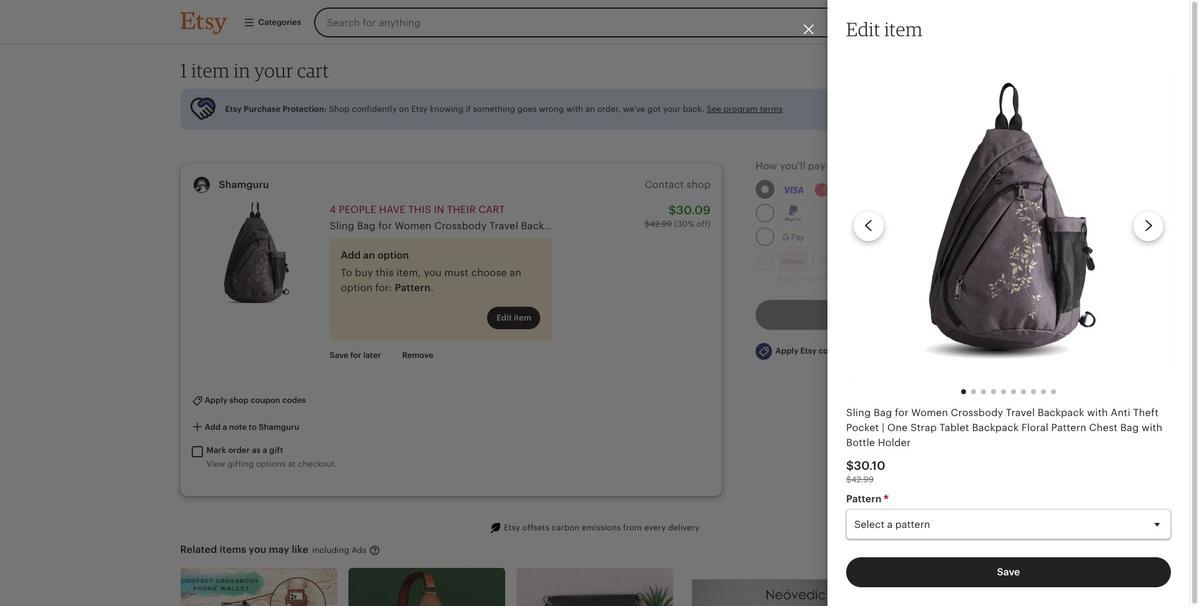 Task type: locate. For each thing, give the bounding box(es) containing it.
cart
[[297, 59, 329, 82], [479, 203, 505, 215]]

crossbody bag, bags across chest, black fanny pack women, black designer crossbody bag, black genuine leather crossbody bag, leather handbag image
[[517, 568, 674, 606]]

0 horizontal spatial etsy
[[225, 104, 242, 114]]

proceed
[[828, 309, 868, 321]]

$
[[669, 203, 676, 217], [645, 219, 650, 229], [847, 459, 854, 472], [847, 475, 852, 484]]

proceed to checkout button
[[756, 300, 999, 330]]

etsy right on
[[412, 104, 428, 114]]

knowing
[[430, 104, 464, 114]]

0 horizontal spatial pattern
[[395, 282, 431, 294]]

0 vertical spatial backpack
[[1038, 407, 1085, 418]]

0 vertical spatial you
[[424, 267, 442, 279]]

must
[[445, 267, 469, 279]]

visa image
[[783, 184, 804, 195]]

shop
[[329, 104, 350, 114]]

pay in 4 installments image
[[778, 251, 808, 271]]

0 vertical spatial this
[[408, 203, 431, 215]]

0 vertical spatial bag
[[874, 407, 893, 418]]

4 left people
[[330, 203, 336, 215]]

1 vertical spatial item
[[191, 59, 230, 82]]

2 vertical spatial pattern
[[847, 493, 884, 505]]

42.99 inside $ 30.10 $ 42.99
[[852, 475, 874, 484]]

4
[[330, 203, 336, 215], [811, 256, 816, 265]]

option up item,
[[378, 249, 409, 261]]

paypal image
[[780, 205, 806, 222]]

to
[[341, 267, 352, 279]]

on
[[399, 104, 409, 114]]

people
[[339, 203, 377, 215]]

0 vertical spatial 42.99
[[650, 219, 672, 229]]

1 vertical spatial cart
[[479, 203, 505, 215]]

1 horizontal spatial 4
[[811, 256, 816, 265]]

1 vertical spatial option
[[341, 282, 373, 294]]

edit overlay dialog
[[0, 0, 1200, 606]]

1 horizontal spatial pattern
[[847, 493, 884, 505]]

0 horizontal spatial 42.99
[[650, 219, 672, 229]]

42.99 left (30%
[[650, 219, 672, 229]]

your up purchase
[[254, 59, 293, 82]]

1 horizontal spatial option
[[378, 249, 409, 261]]

bag down anti
[[1121, 422, 1139, 433]]

how you'll pay
[[756, 160, 826, 172]]

option down buy
[[341, 282, 373, 294]]

etsy left purchase
[[225, 104, 242, 114]]

1 vertical spatial this
[[376, 267, 394, 279]]

2 vertical spatial an
[[510, 267, 522, 279]]

with
[[567, 104, 583, 114], [1088, 407, 1108, 418], [1142, 422, 1163, 433]]

item for edit
[[885, 17, 923, 41]]

order,
[[598, 104, 621, 114]]

confidently
[[352, 104, 397, 114]]

pattern
[[395, 282, 431, 294], [1052, 422, 1087, 433], [847, 493, 884, 505]]

an left order,
[[586, 104, 595, 114]]

a
[[263, 446, 267, 455]]

item right edit in the top right of the page
[[885, 17, 923, 41]]

0 horizontal spatial this
[[376, 267, 394, 279]]

at
[[288, 459, 296, 468]]

this
[[408, 203, 431, 215], [376, 267, 394, 279]]

0 horizontal spatial backpack
[[972, 422, 1019, 433]]

cart right their
[[479, 203, 505, 215]]

0 horizontal spatial your
[[254, 59, 293, 82]]

0 horizontal spatial in
[[234, 59, 250, 82]]

banner
[[158, 0, 1032, 45]]

how
[[756, 160, 778, 172]]

0 vertical spatial your
[[254, 59, 293, 82]]

bag
[[874, 407, 893, 418], [1121, 422, 1139, 433]]

to buy this item, you must choose an option for:
[[341, 267, 522, 294]]

view
[[206, 459, 226, 468]]

applies
[[883, 273, 911, 283]]

4 right pay in 4 installments icon
[[811, 256, 816, 265]]

travel
[[1006, 407, 1035, 418]]

save
[[997, 566, 1021, 578]]

1 vertical spatial 4
[[811, 256, 816, 265]]

backpack up the 'floral'
[[1038, 407, 1085, 418]]

$ 30.10 $ 42.99
[[847, 459, 886, 484]]

42.99
[[650, 219, 672, 229], [852, 475, 874, 484]]

including
[[312, 545, 349, 555]]

sling
[[847, 407, 871, 418]]

1 horizontal spatial you
[[424, 267, 442, 279]]

item
[[885, 17, 923, 41], [191, 59, 230, 82]]

an up buy
[[363, 249, 375, 261]]

0 vertical spatial cart
[[297, 59, 329, 82]]

etsy for etsy offsets carbon emissions from every delivery
[[504, 523, 520, 532]]

for:
[[375, 282, 392, 294]]

sling bag for women crossbody travel backpack with anti theft pocket | one strap tablet backpack floral pattern chest bag with bottle holder image
[[191, 202, 319, 303]]

options
[[256, 459, 286, 468]]

purchase
[[244, 104, 281, 114]]

1 vertical spatial bag
[[1121, 422, 1139, 433]]

42.99 inside '$ 30.09 $ 42.99 (30% off)'
[[650, 219, 672, 229]]

checkout.
[[298, 459, 337, 468]]

2 horizontal spatial an
[[586, 104, 595, 114]]

item right 1
[[191, 59, 230, 82]]

2 horizontal spatial etsy
[[504, 523, 520, 532]]

tablet
[[940, 422, 970, 433]]

with up 'chest'
[[1088, 407, 1108, 418]]

with right the wrong
[[567, 104, 583, 114]]

1 vertical spatial an
[[363, 249, 375, 261]]

an inside the to buy this item, you must choose an option for:
[[510, 267, 522, 279]]

1 vertical spatial you
[[249, 543, 267, 555]]

0 horizontal spatial option
[[341, 282, 373, 294]]

backpack down the crossbody
[[972, 422, 1019, 433]]

None search field
[[314, 7, 919, 37]]

item inside edit overlay dialog
[[885, 17, 923, 41]]

etsy left offsets
[[504, 523, 520, 532]]

installments
[[869, 256, 917, 265]]

this up 'for:'
[[376, 267, 394, 279]]

1 horizontal spatial item
[[885, 17, 923, 41]]

1 horizontal spatial with
[[1088, 407, 1108, 418]]

crossbody
[[951, 407, 1004, 418]]

pattern down item,
[[395, 282, 431, 294]]

have
[[379, 203, 406, 215]]

0 horizontal spatial an
[[363, 249, 375, 261]]

0 horizontal spatial 4
[[330, 203, 336, 215]]

1 vertical spatial backpack
[[972, 422, 1019, 433]]

0 horizontal spatial item
[[191, 59, 230, 82]]

42.99 down 30.10
[[852, 475, 874, 484]]

2 horizontal spatial pattern
[[1052, 422, 1087, 433]]

1 horizontal spatial in
[[434, 203, 444, 215]]

option
[[378, 249, 409, 261], [341, 282, 373, 294]]

with down theft
[[1142, 422, 1163, 433]]

an
[[586, 104, 595, 114], [363, 249, 375, 261], [510, 267, 522, 279]]

cart up protection:
[[297, 59, 329, 82]]

pay
[[808, 160, 826, 172]]

1 vertical spatial pattern
[[1052, 422, 1087, 433]]

goes
[[518, 104, 537, 114]]

1 item in your cart
[[180, 59, 329, 82]]

if
[[466, 104, 471, 114]]

pattern down $ 30.10 $ 42.99
[[847, 493, 884, 505]]

gifting
[[228, 459, 254, 468]]

0 horizontal spatial you
[[249, 543, 267, 555]]

pattern inside sling bag for women crossbody travel backpack with anti theft pocket | one strap tablet backpack floral pattern chest bag with bottle holder
[[1052, 422, 1087, 433]]

pattern right the 'floral'
[[1052, 422, 1087, 433]]

1 horizontal spatial etsy
[[412, 104, 428, 114]]

2 vertical spatial with
[[1142, 422, 1163, 433]]

you up '.'
[[424, 267, 442, 279]]

1 horizontal spatial cart
[[479, 203, 505, 215]]

this right have
[[408, 203, 431, 215]]

something
[[473, 104, 515, 114]]

your right the "got"
[[663, 104, 681, 114]]

pattern .
[[395, 282, 434, 294]]

1 horizontal spatial 42.99
[[852, 475, 874, 484]]

women
[[912, 407, 948, 418]]

holder
[[878, 437, 911, 448]]

0 vertical spatial item
[[885, 17, 923, 41]]

0 vertical spatial 4
[[330, 203, 336, 215]]

this inside the to buy this item, you must choose an option for:
[[376, 267, 394, 279]]

an right "choose"
[[510, 267, 522, 279]]

google pay image
[[779, 228, 808, 247]]

0 vertical spatial an
[[586, 104, 595, 114]]

in up purchase
[[234, 59, 250, 82]]

0 vertical spatial in
[[234, 59, 250, 82]]

rfid anti-theft shield girls women cell phone pouch sling  crossbody bag purse wallet shoulder strap fancy gifts for her  trendy boutique image
[[685, 568, 842, 606]]

you left may
[[249, 543, 267, 555]]

1 horizontal spatial backpack
[[1038, 407, 1085, 418]]

bag up |
[[874, 407, 893, 418]]

save button
[[847, 557, 1171, 587]]

0 horizontal spatial with
[[567, 104, 583, 114]]

1 vertical spatial your
[[663, 104, 681, 114]]

|
[[882, 422, 885, 433]]

in left their
[[434, 203, 444, 215]]

shamguru image
[[191, 175, 211, 195]]

0 vertical spatial pattern
[[395, 282, 431, 294]]

0 vertical spatial with
[[567, 104, 583, 114]]

.
[[431, 282, 434, 294]]

one
[[888, 422, 908, 433]]

42.99 for 30.10
[[852, 475, 874, 484]]

1 horizontal spatial an
[[510, 267, 522, 279]]

1 vertical spatial 42.99
[[852, 475, 874, 484]]

minimum
[[843, 273, 881, 283]]



Task type: vqa. For each thing, say whether or not it's contained in the screenshot.
rightmost With
yes



Task type: describe. For each thing, give the bounding box(es) containing it.
buy
[[355, 267, 373, 279]]

every
[[644, 523, 666, 532]]

4 interest-free installments
[[808, 256, 917, 265]]

pattern for pattern
[[847, 493, 884, 505]]

theft
[[1134, 407, 1159, 418]]

etsy for etsy purchase protection: shop confidently on etsy knowing if something goes wrong with an order, we've got your back.
[[225, 104, 242, 114]]

floral
[[1022, 422, 1049, 433]]

free
[[851, 256, 867, 265]]

wrong
[[539, 104, 564, 114]]

42.99 for 30.09
[[650, 219, 672, 229]]

4 for 4 people have this in their cart
[[330, 203, 336, 215]]

strap
[[911, 422, 937, 433]]

etsy offsets carbon emissions from every delivery
[[504, 523, 700, 532]]

$50.00 product minimum applies
[[778, 273, 911, 283]]

4 for 4 interest-free installments
[[811, 256, 816, 265]]

choose
[[472, 267, 507, 279]]

1 vertical spatial in
[[434, 203, 444, 215]]

leather crossbody bag for men, leather shoulder bag , gift for him , men's purse with multiple pockets image
[[853, 568, 1010, 606]]

sling bag for women crossbody travel backpack with anti theft pocket | one strap tablet backpack floral pattern chest bag with bottle holder image 1 image
[[847, 57, 1171, 382]]

1 horizontal spatial bag
[[1121, 422, 1139, 433]]

phone crossbody bag | universal wallet for screen size 6.5" phones | leather wallet with large size phone pocket image
[[180, 568, 337, 606]]

gift
[[269, 446, 283, 455]]

4 people have this in their cart
[[330, 203, 505, 215]]

their
[[447, 203, 476, 215]]

0 horizontal spatial cart
[[297, 59, 329, 82]]

30.09
[[676, 203, 711, 217]]

(30%
[[675, 219, 695, 229]]

$50.00
[[778, 273, 807, 283]]

bottle
[[847, 437, 875, 448]]

30.10
[[854, 459, 886, 472]]

2 horizontal spatial with
[[1142, 422, 1163, 433]]

1
[[180, 59, 187, 82]]

add an option
[[341, 249, 409, 261]]

related items you may like including ads
[[180, 543, 369, 555]]

chest
[[1090, 422, 1118, 433]]

item,
[[396, 267, 421, 279]]

mark
[[206, 446, 226, 455]]

related
[[180, 543, 217, 555]]

we've
[[623, 104, 645, 114]]

for
[[895, 407, 909, 418]]

emissions
[[582, 523, 621, 532]]

you inside the to buy this item, you must choose an option for:
[[424, 267, 442, 279]]

mastercard image
[[813, 182, 839, 198]]

add
[[341, 249, 361, 261]]

offsets
[[523, 523, 550, 532]]

as
[[252, 446, 261, 455]]

pocket
[[847, 422, 879, 433]]

product
[[810, 273, 841, 283]]

may
[[269, 543, 289, 555]]

item for 1
[[191, 59, 230, 82]]

0 vertical spatial option
[[378, 249, 409, 261]]

$ 30.09 $ 42.99 (30% off)
[[645, 203, 711, 229]]

anti
[[1111, 407, 1131, 418]]

edit
[[847, 17, 881, 41]]

delivery
[[668, 523, 700, 532]]

0 horizontal spatial bag
[[874, 407, 893, 418]]

from
[[623, 523, 642, 532]]

sling bag for women crossbody travel backpack with anti theft pocket | one strap tablet backpack floral pattern chest bag with bottle holder
[[847, 407, 1163, 448]]

pattern for pattern .
[[395, 282, 431, 294]]

edit item
[[847, 17, 923, 41]]

protection:
[[283, 104, 327, 114]]

option inside the to buy this item, you must choose an option for:
[[341, 282, 373, 294]]

items
[[220, 543, 246, 555]]

genuine leather small sling bag fanny pack multifunction travel pouch hiking crossbody bag multiple pockets purse cycling personalization image
[[348, 568, 505, 606]]

to
[[870, 309, 880, 321]]

1 vertical spatial with
[[1088, 407, 1108, 418]]

order
[[228, 446, 250, 455]]

off)
[[697, 219, 711, 229]]

proceed to checkout
[[828, 309, 927, 321]]

ads
[[352, 545, 367, 555]]

carbon
[[552, 523, 580, 532]]

1 horizontal spatial your
[[663, 104, 681, 114]]

mark order as a gift view gifting options at checkout.
[[206, 446, 337, 468]]

back.
[[683, 104, 705, 114]]

got
[[648, 104, 661, 114]]

you'll
[[780, 160, 806, 172]]

checkout
[[882, 309, 927, 321]]

1 horizontal spatial this
[[408, 203, 431, 215]]

etsy purchase protection: shop confidently on etsy knowing if something goes wrong with an order, we've got your back.
[[225, 104, 707, 114]]

like
[[292, 543, 309, 555]]



